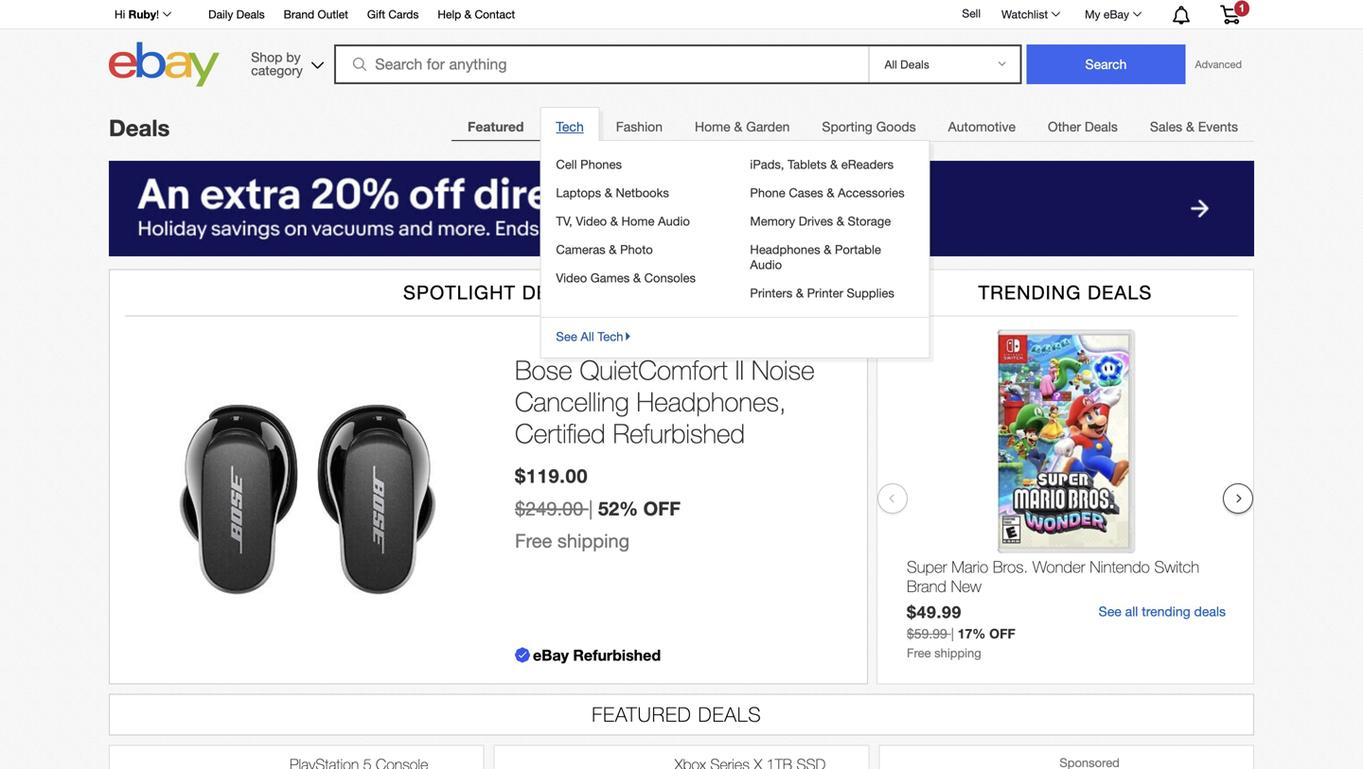 Task type: locate. For each thing, give the bounding box(es) containing it.
sporting
[[822, 119, 873, 134]]

audio down netbooks
[[658, 214, 690, 229]]

bros.
[[993, 557, 1028, 576]]

& right help
[[464, 8, 472, 21]]

brand down 'super'
[[907, 577, 946, 596]]

0 vertical spatial see
[[556, 329, 577, 344]]

| left 52%
[[589, 498, 593, 520]]

1 vertical spatial shipping
[[934, 646, 981, 661]]

hi ruby !
[[115, 8, 159, 21]]

ruby
[[128, 8, 156, 21]]

home left garden
[[695, 119, 730, 134]]

help & contact link
[[438, 5, 515, 26]]

gift cards
[[367, 8, 419, 21]]

free down $59.99
[[907, 646, 931, 661]]

1 vertical spatial video
[[556, 271, 587, 285]]

deals for other deals
[[1085, 119, 1118, 134]]

headphones,
[[637, 386, 786, 417]]

daily deals link
[[208, 5, 265, 26]]

1 vertical spatial free
[[907, 646, 931, 661]]

supplies
[[847, 286, 894, 301]]

audio inside headphones & portable audio
[[750, 257, 782, 272]]

deals inside daily deals link
[[236, 8, 265, 21]]

deals for daily deals
[[236, 8, 265, 21]]

shop by category
[[251, 49, 303, 78]]

0 vertical spatial ebay
[[1104, 8, 1129, 21]]

1 horizontal spatial |
[[951, 626, 954, 642]]

garden
[[746, 119, 790, 134]]

deal
[[522, 281, 574, 304]]

phone cases & accessories link
[[749, 179, 915, 207]]

off right 52%
[[643, 498, 681, 520]]

1 horizontal spatial shipping
[[934, 646, 981, 661]]

1 horizontal spatial featured
[[592, 703, 692, 726]]

1 vertical spatial ebay
[[533, 646, 569, 664]]

& left garden
[[734, 119, 742, 134]]

headphones
[[750, 242, 820, 257]]

1 vertical spatial brand
[[907, 577, 946, 596]]

games
[[590, 271, 630, 285]]

$49.99
[[907, 603, 962, 622]]

deals caret image
[[623, 329, 633, 344]]

& left printer
[[796, 286, 804, 301]]

tech right all
[[598, 329, 623, 344]]

tech link
[[541, 109, 599, 146]]

free down $249.00
[[515, 530, 552, 552]]

0 horizontal spatial brand
[[284, 8, 314, 21]]

0 vertical spatial tech
[[556, 119, 584, 134]]

$59.99
[[907, 626, 947, 642]]

video down the cameras
[[556, 271, 587, 285]]

& down laptops & netbooks
[[610, 214, 618, 229]]

featured down ebay refurbished
[[592, 703, 692, 726]]

brand inside the super mario bros. wonder  nintendo switch brand new
[[907, 577, 946, 596]]

featured
[[468, 119, 524, 134], [592, 703, 692, 726]]

shipping inside the $59.99 | 17% off free shipping
[[934, 646, 981, 661]]

video games & consoles
[[556, 271, 696, 285]]

watchlist
[[1001, 8, 1048, 21]]

laptops & netbooks
[[556, 186, 669, 200]]

0 horizontal spatial |
[[589, 498, 593, 520]]

1 vertical spatial see
[[1099, 604, 1122, 620]]

& down memory drives & storage link
[[824, 242, 831, 257]]

super mario bros. wonder  nintendo switch brand new
[[907, 557, 1199, 596]]

printers & printer supplies link
[[749, 279, 915, 308]]

sell link
[[954, 7, 989, 20]]

& right games
[[633, 271, 641, 285]]

featured inside tab list
[[468, 119, 524, 134]]

see all trending deals link
[[1099, 604, 1226, 620]]

off right 17%
[[989, 626, 1015, 642]]

0 vertical spatial shipping
[[557, 530, 630, 552]]

0 vertical spatial featured
[[468, 119, 524, 134]]

shipping down "$249.00 | 52% off"
[[557, 530, 630, 552]]

17%
[[958, 626, 986, 642]]

menu bar containing featured
[[452, 107, 1254, 359]]

refurbished up featured deals
[[573, 646, 661, 664]]

deals inside other deals link
[[1085, 119, 1118, 134]]

shop by category banner
[[104, 0, 1254, 92]]

deals link
[[109, 114, 170, 141]]

ipads,
[[750, 157, 784, 172]]

1 horizontal spatial free
[[907, 646, 931, 661]]

fashion link
[[600, 108, 679, 146]]

free shipping
[[515, 530, 630, 552]]

brand left the outlet at the left
[[284, 8, 314, 21]]

0 vertical spatial brand
[[284, 8, 314, 21]]

sell
[[962, 7, 981, 20]]

$249.00
[[515, 498, 583, 520]]

hi
[[115, 8, 125, 21]]

shipping
[[557, 530, 630, 552], [934, 646, 981, 661]]

1 horizontal spatial home
[[695, 119, 730, 134]]

home & garden
[[695, 119, 790, 134]]

deals
[[236, 8, 265, 21], [109, 114, 170, 141], [1085, 119, 1118, 134], [1088, 281, 1152, 304], [698, 703, 762, 726]]

laptops & netbooks link
[[555, 179, 721, 207]]

help & contact
[[438, 8, 515, 21]]

& down phones
[[605, 186, 612, 200]]

featured for featured deals
[[592, 703, 692, 726]]

1 vertical spatial refurbished
[[573, 646, 661, 664]]

see
[[556, 329, 577, 344], [1099, 604, 1122, 620]]

52%
[[598, 498, 638, 520]]

brand inside 'link'
[[284, 8, 314, 21]]

0 vertical spatial |
[[589, 498, 593, 520]]

| inside "$249.00 | 52% off"
[[589, 498, 593, 520]]

refurbished
[[613, 418, 745, 449], [573, 646, 661, 664]]

1 horizontal spatial tech
[[598, 329, 623, 344]]

my ebay link
[[1074, 3, 1150, 26]]

outlet
[[318, 8, 348, 21]]

1 horizontal spatial brand
[[907, 577, 946, 596]]

see inside tech 'menu'
[[556, 329, 577, 344]]

$59.99 | 17% off free shipping
[[907, 626, 1015, 661]]

0 horizontal spatial free
[[515, 530, 552, 552]]

0 horizontal spatial see
[[556, 329, 577, 344]]

home
[[695, 119, 730, 134], [621, 214, 655, 229]]

headphones & portable audio
[[750, 242, 881, 272]]

by
[[286, 49, 301, 65]]

home down laptops & netbooks link at the top of page
[[621, 214, 655, 229]]

contact
[[475, 8, 515, 21]]

see all tech
[[556, 329, 623, 344]]

other deals link
[[1032, 108, 1134, 146]]

cases
[[789, 186, 823, 200]]

1 horizontal spatial ebay
[[1104, 8, 1129, 21]]

!
[[156, 8, 159, 21]]

ebay refurbished
[[533, 646, 661, 664]]

featured left tech link
[[468, 119, 524, 134]]

0 vertical spatial off
[[643, 498, 681, 520]]

none submit inside shop by category banner
[[1027, 44, 1186, 84]]

0 horizontal spatial home
[[621, 214, 655, 229]]

bose
[[515, 354, 572, 386]]

1 horizontal spatial see
[[1099, 604, 1122, 620]]

1 vertical spatial home
[[621, 214, 655, 229]]

ebay inside account navigation
[[1104, 8, 1129, 21]]

shipping down 17%
[[934, 646, 981, 661]]

1 horizontal spatial audio
[[750, 257, 782, 272]]

bose quietcomfort ii noise cancelling headphones, certified refurbished
[[515, 354, 815, 449]]

phone
[[750, 186, 785, 200]]

all
[[1125, 604, 1138, 620]]

0 horizontal spatial featured
[[468, 119, 524, 134]]

an extra 20% off direct from dyson holiday savings on vacuums and more. ends 12/19. image
[[109, 161, 1254, 256]]

tech up cell
[[556, 119, 584, 134]]

refurbished down headphones,
[[613, 418, 745, 449]]

0 horizontal spatial off
[[643, 498, 681, 520]]

super mario bros. wonder  nintendo switch brand new link
[[907, 557, 1226, 600]]

printer
[[807, 286, 843, 301]]

home & garden link
[[679, 108, 806, 146]]

1 vertical spatial audio
[[750, 257, 782, 272]]

free
[[515, 530, 552, 552], [907, 646, 931, 661]]

None submit
[[1027, 44, 1186, 84]]

1 horizontal spatial off
[[989, 626, 1015, 642]]

audio
[[658, 214, 690, 229], [750, 257, 782, 272]]

my ebay
[[1085, 8, 1129, 21]]

& inside account navigation
[[464, 8, 472, 21]]

tab list
[[452, 107, 1254, 359]]

automotive link
[[932, 108, 1032, 146]]

1 vertical spatial off
[[989, 626, 1015, 642]]

featured link
[[452, 108, 540, 146]]

trending
[[978, 281, 1081, 304]]

cards
[[388, 8, 419, 21]]

off inside the $59.99 | 17% off free shipping
[[989, 626, 1015, 642]]

0 vertical spatial video
[[576, 214, 607, 229]]

home inside tech 'menu'
[[621, 214, 655, 229]]

| inside the $59.99 | 17% off free shipping
[[951, 626, 954, 642]]

tech
[[556, 119, 584, 134], [598, 329, 623, 344]]

1 vertical spatial featured
[[592, 703, 692, 726]]

| left 17%
[[951, 626, 954, 642]]

1 vertical spatial |
[[951, 626, 954, 642]]

off for 52%
[[643, 498, 681, 520]]

& left photo
[[609, 242, 617, 257]]

audio down headphones
[[750, 257, 782, 272]]

ii
[[735, 354, 744, 386]]

0 horizontal spatial audio
[[658, 214, 690, 229]]

free inside the $59.99 | 17% off free shipping
[[907, 646, 931, 661]]

super
[[907, 557, 947, 576]]

tablets
[[788, 157, 827, 172]]

& right cases
[[827, 186, 834, 200]]

0 vertical spatial refurbished
[[613, 418, 745, 449]]

video
[[576, 214, 607, 229], [556, 271, 587, 285]]

refurbished inside bose quietcomfort ii noise cancelling headphones, certified refurbished
[[613, 418, 745, 449]]

video right "tv,"
[[576, 214, 607, 229]]

menu bar
[[452, 107, 1254, 359]]



Task type: describe. For each thing, give the bounding box(es) containing it.
brand outlet
[[284, 8, 348, 21]]

sales & events link
[[1134, 108, 1254, 146]]

tv, video & home audio
[[556, 214, 690, 229]]

memory drives & storage link
[[749, 207, 915, 236]]

cameras
[[556, 242, 606, 257]]

$119.00
[[515, 465, 588, 488]]

tab list containing featured
[[452, 107, 1254, 359]]

see for see all tech
[[556, 329, 577, 344]]

shop
[[251, 49, 282, 65]]

& right drives
[[836, 214, 844, 229]]

other
[[1048, 119, 1081, 134]]

sales
[[1150, 119, 1182, 134]]

deals for featured deals
[[698, 703, 762, 726]]

phones
[[580, 157, 622, 172]]

memory drives & storage
[[750, 214, 891, 229]]

tv,
[[556, 214, 572, 229]]

deals
[[1194, 604, 1226, 620]]

ipads, tablets & ereaders
[[750, 157, 894, 172]]

daily
[[208, 8, 233, 21]]

storage
[[848, 214, 891, 229]]

0 vertical spatial free
[[515, 530, 552, 552]]

| for 52%
[[589, 498, 593, 520]]

automotive
[[948, 119, 1016, 134]]

mario
[[952, 557, 988, 576]]

0 vertical spatial home
[[695, 119, 730, 134]]

wonder
[[1033, 557, 1085, 576]]

see all tech link
[[541, 317, 929, 351]]

ereaders
[[841, 157, 894, 172]]

category
[[251, 62, 303, 78]]

see for see all trending deals
[[1099, 604, 1122, 620]]

trending deals
[[978, 281, 1152, 304]]

memory
[[750, 214, 795, 229]]

cameras & photo
[[556, 242, 653, 257]]

netbooks
[[616, 186, 669, 200]]

cell phones link
[[555, 151, 721, 179]]

tech menu
[[540, 107, 930, 359]]

trending
[[1142, 604, 1190, 620]]

gift
[[367, 8, 385, 21]]

0 horizontal spatial tech
[[556, 119, 584, 134]]

1 vertical spatial tech
[[598, 329, 623, 344]]

& inside 'link'
[[609, 242, 617, 257]]

phone cases & accessories
[[750, 186, 905, 200]]

laptops
[[556, 186, 601, 200]]

nintendo
[[1090, 557, 1150, 576]]

other deals
[[1048, 119, 1118, 134]]

new
[[951, 577, 981, 596]]

printers
[[750, 286, 792, 301]]

drives
[[799, 214, 833, 229]]

bose quietcomfort ii noise cancelling headphones, certified refurbished link
[[515, 354, 848, 450]]

sporting goods link
[[806, 108, 932, 146]]

brand outlet link
[[284, 5, 348, 26]]

featured for featured
[[468, 119, 524, 134]]

shop by category button
[[243, 42, 328, 83]]

sales & events
[[1150, 119, 1238, 134]]

photo
[[620, 242, 653, 257]]

noise
[[751, 354, 815, 386]]

printers & printer supplies
[[750, 286, 894, 301]]

& right sales
[[1186, 119, 1194, 134]]

0 horizontal spatial ebay
[[533, 646, 569, 664]]

1
[[1239, 2, 1245, 14]]

featured deals
[[592, 703, 762, 726]]

certified
[[515, 418, 606, 449]]

portable
[[835, 242, 881, 257]]

see all trending deals
[[1099, 604, 1226, 620]]

daily deals
[[208, 8, 265, 21]]

my
[[1085, 8, 1100, 21]]

cancelling
[[515, 386, 629, 417]]

& right tablets
[[830, 157, 838, 172]]

0 vertical spatial audio
[[658, 214, 690, 229]]

off for 17%
[[989, 626, 1015, 642]]

0 horizontal spatial shipping
[[557, 530, 630, 552]]

Search for anything text field
[[337, 46, 865, 82]]

spotlight deal
[[403, 281, 574, 304]]

& inside headphones & portable audio
[[824, 242, 831, 257]]

ipads, tablets & ereaders link
[[749, 151, 915, 179]]

cell
[[556, 157, 577, 172]]

account navigation
[[104, 0, 1254, 29]]

| for 17%
[[951, 626, 954, 642]]

deals for trending deals
[[1088, 281, 1152, 304]]

1 link
[[1209, 0, 1251, 27]]

goods
[[876, 119, 916, 134]]

gift cards link
[[367, 5, 419, 26]]

quietcomfort
[[580, 354, 728, 386]]

all
[[581, 329, 594, 344]]

$249.00 | 52% off
[[515, 498, 681, 520]]

fashion
[[616, 119, 663, 134]]

advanced
[[1195, 58, 1242, 71]]

tv, video & home audio link
[[555, 207, 721, 236]]

advanced link
[[1186, 45, 1251, 83]]

switch
[[1154, 557, 1199, 576]]

cameras & photo link
[[555, 236, 721, 264]]



Task type: vqa. For each thing, say whether or not it's contained in the screenshot.
menu bar containing Featured
yes



